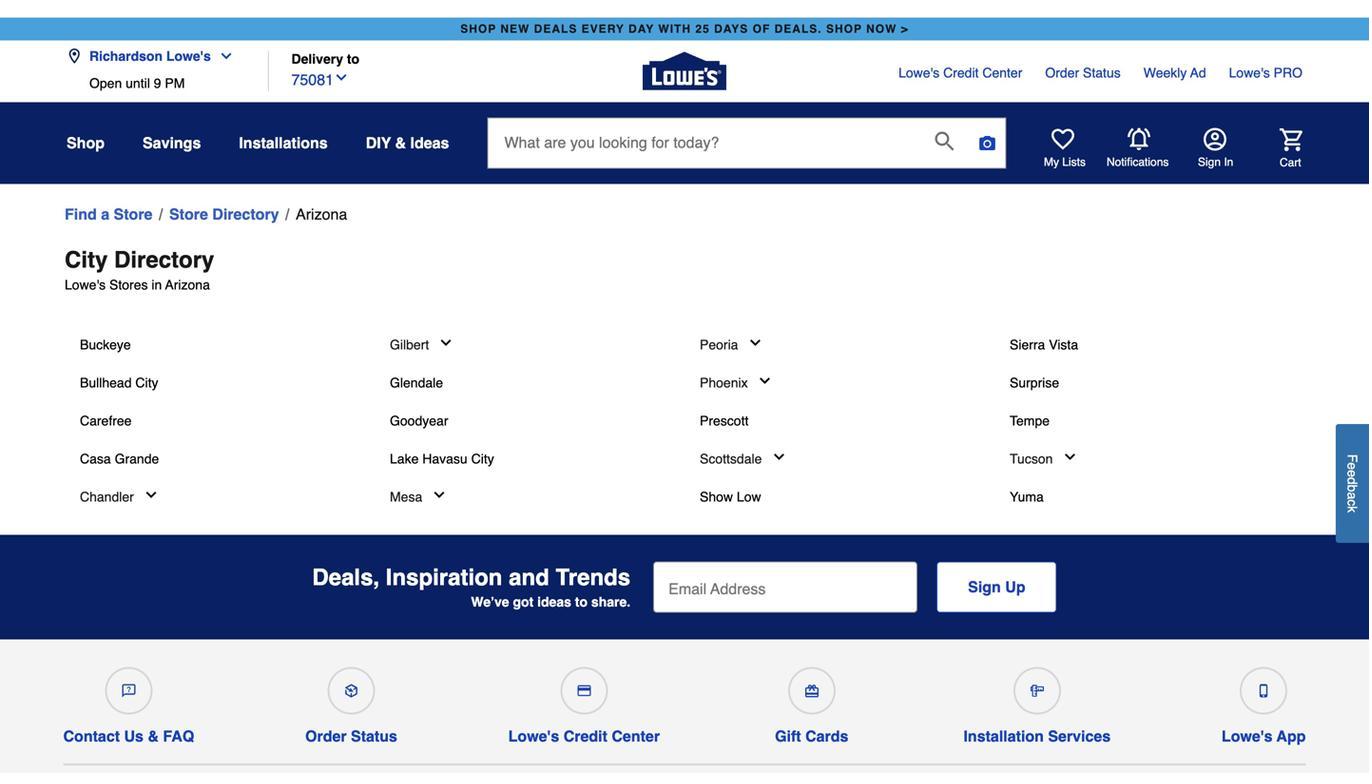 Task type: vqa. For each thing, say whether or not it's contained in the screenshot.
Lowe's in the 'button'
yes



Task type: describe. For each thing, give the bounding box(es) containing it.
trends
[[556, 564, 631, 591]]

richardson
[[89, 48, 163, 64]]

and
[[509, 564, 549, 591]]

gilbert button
[[390, 335, 454, 354]]

shop button
[[67, 126, 105, 160]]

camera image
[[978, 134, 997, 153]]

tempe
[[1010, 413, 1050, 428]]

city inside city directory lowe's stores in arizona
[[65, 247, 108, 273]]

lowe's inside city directory lowe's stores in arizona
[[65, 277, 106, 292]]

my lists
[[1044, 155, 1086, 169]]

lowe's pro link
[[1229, 63, 1303, 82]]

buckeye link
[[80, 335, 131, 354]]

installation services link
[[964, 659, 1111, 745]]

day
[[629, 22, 654, 36]]

goodyear
[[390, 413, 448, 428]]

of
[[753, 22, 771, 36]]

1 horizontal spatial lowe's credit center link
[[899, 63, 1023, 82]]

store directory
[[169, 205, 279, 223]]

havasu
[[422, 451, 468, 466]]

stores
[[109, 277, 148, 292]]

shop new deals every day with 25 days of deals. shop now >
[[460, 22, 909, 36]]

credit card image
[[578, 684, 591, 697]]

scottsdale
[[700, 451, 762, 466]]

casa grande
[[80, 451, 159, 466]]

2 shop from the left
[[826, 22, 862, 36]]

0 horizontal spatial lowe's credit center
[[508, 727, 660, 745]]

1 vertical spatial lowe's credit center link
[[508, 659, 660, 745]]

0 horizontal spatial center
[[612, 727, 660, 745]]

lists
[[1062, 155, 1086, 169]]

cards
[[805, 727, 849, 745]]

carefree link
[[80, 411, 132, 430]]

lowe's pro
[[1229, 65, 1303, 80]]

sign for sign up
[[968, 578, 1001, 596]]

casa grande link
[[80, 449, 159, 468]]

sign up button
[[937, 561, 1057, 613]]

open until 9 pm
[[89, 75, 185, 91]]

chandler
[[80, 489, 134, 504]]

phoenix
[[700, 375, 748, 390]]

sign in button
[[1198, 128, 1234, 170]]

0 vertical spatial center
[[983, 65, 1023, 80]]

lowe's home improvement cart image
[[1280, 129, 1303, 151]]

diy
[[366, 134, 391, 152]]

contact us & faq link
[[63, 659, 194, 745]]

glendale link
[[390, 373, 443, 392]]

sign up
[[968, 578, 1026, 596]]

find a store link
[[65, 203, 153, 226]]

customer care image
[[122, 684, 135, 697]]

Email Address email field
[[653, 561, 918, 613]]

prescott link
[[700, 411, 749, 430]]

1 e from the top
[[1345, 462, 1360, 470]]

chandler button
[[80, 487, 159, 506]]

bullhead city link
[[80, 373, 158, 392]]

gilbert
[[390, 337, 429, 352]]

yuma link
[[1010, 487, 1044, 506]]

chevron down image for scottsdale
[[772, 449, 787, 464]]

1 horizontal spatial arizona
[[296, 205, 347, 223]]

location image
[[67, 48, 82, 64]]

2 store from the left
[[169, 205, 208, 223]]

my
[[1044, 155, 1059, 169]]

deals,
[[312, 564, 380, 591]]

bullhead city
[[80, 375, 158, 390]]

f
[[1345, 454, 1360, 462]]

show low link
[[700, 487, 761, 506]]

mobile image
[[1257, 684, 1271, 697]]

mesa
[[390, 489, 422, 504]]

days
[[714, 22, 749, 36]]

every
[[582, 22, 625, 36]]

arizona inside city directory lowe's stores in arizona
[[165, 277, 210, 292]]

city directory lowe's stores in arizona
[[65, 247, 214, 292]]

installation services
[[964, 727, 1111, 745]]

richardson lowe's button
[[67, 37, 241, 75]]

app
[[1277, 727, 1306, 745]]

grande
[[115, 451, 159, 466]]

notifications
[[1107, 155, 1169, 169]]

order status link for weekly ad link
[[1045, 63, 1121, 82]]

c
[[1345, 499, 1360, 506]]

got
[[513, 595, 534, 610]]

scottsdale button
[[700, 449, 787, 468]]

sign for sign in
[[1198, 155, 1221, 169]]

mesa button
[[390, 487, 447, 506]]

glendale
[[390, 375, 443, 390]]

1 horizontal spatial city
[[135, 375, 158, 390]]

Search Query text field
[[488, 118, 920, 168]]

& inside button
[[395, 134, 406, 152]]

search image
[[935, 132, 954, 151]]

savings
[[143, 134, 201, 152]]

phoenix button
[[700, 373, 773, 392]]

cart button
[[1253, 129, 1303, 170]]

chevron down image for gilbert
[[439, 335, 454, 350]]

dimensions image
[[1031, 684, 1044, 697]]

order status link for bottom lowe's credit center 'link'
[[305, 659, 397, 745]]

shop
[[67, 134, 105, 152]]

prescott
[[700, 413, 749, 428]]

lake
[[390, 451, 419, 466]]

lake havasu city
[[390, 451, 494, 466]]

9
[[154, 75, 161, 91]]

installation
[[964, 727, 1044, 745]]

up
[[1005, 578, 1026, 596]]

a inside button
[[1345, 492, 1360, 499]]



Task type: locate. For each thing, give the bounding box(es) containing it.
carefree
[[80, 413, 132, 428]]

chevron down image inside chandler button
[[143, 487, 159, 503]]

to inside deals, inspiration and trends we've got ideas to share.
[[575, 595, 588, 610]]

directory up in
[[114, 247, 214, 273]]

credit down credit card icon
[[564, 727, 608, 745]]

sign
[[1198, 155, 1221, 169], [968, 578, 1001, 596]]

city right the havasu
[[471, 451, 494, 466]]

with
[[658, 22, 691, 36]]

order down pickup icon
[[305, 727, 347, 745]]

deals.
[[775, 22, 822, 36]]

0 vertical spatial &
[[395, 134, 406, 152]]

open
[[89, 75, 122, 91]]

in
[[1224, 155, 1234, 169]]

0 vertical spatial a
[[101, 205, 109, 223]]

lowe's home improvement notification center image
[[1128, 128, 1151, 151]]

2 e from the top
[[1345, 470, 1360, 477]]

1 vertical spatial chevron down image
[[748, 335, 763, 350]]

sierra
[[1010, 337, 1045, 352]]

directory
[[212, 205, 279, 223], [114, 247, 214, 273]]

surprise
[[1010, 375, 1059, 390]]

& right us
[[148, 727, 159, 745]]

0 vertical spatial credit
[[943, 65, 979, 80]]

order
[[1045, 65, 1079, 80], [305, 727, 347, 745]]

lowe's credit center
[[899, 65, 1023, 80], [508, 727, 660, 745]]

status left weekly
[[1083, 65, 1121, 80]]

1 horizontal spatial order
[[1045, 65, 1079, 80]]

find a store
[[65, 205, 153, 223]]

find
[[65, 205, 97, 223]]

arizona right in
[[165, 277, 210, 292]]

chevron down image inside 75081 button
[[334, 70, 349, 85]]

1 vertical spatial arizona
[[165, 277, 210, 292]]

e up "b"
[[1345, 470, 1360, 477]]

order status down pickup icon
[[305, 727, 397, 745]]

chevron down image inside mesa button
[[432, 487, 447, 503]]

0 vertical spatial to
[[347, 51, 360, 66]]

chevron down image inside phoenix button
[[757, 373, 773, 388]]

0 vertical spatial chevron down image
[[334, 70, 349, 85]]

2 vertical spatial chevron down image
[[432, 487, 447, 503]]

deals
[[534, 22, 578, 36]]

credit
[[943, 65, 979, 80], [564, 727, 608, 745]]

store directory link
[[169, 203, 279, 226]]

pickup image
[[345, 684, 358, 697]]

0 horizontal spatial arizona
[[165, 277, 210, 292]]

chevron down image for phoenix
[[757, 373, 773, 388]]

1 vertical spatial directory
[[114, 247, 214, 273]]

0 horizontal spatial a
[[101, 205, 109, 223]]

city down find
[[65, 247, 108, 273]]

0 vertical spatial city
[[65, 247, 108, 273]]

lowe's home improvement logo image
[[643, 29, 726, 113]]

1 vertical spatial to
[[575, 595, 588, 610]]

directory for store
[[212, 205, 279, 223]]

1 vertical spatial lowe's credit center
[[508, 727, 660, 745]]

services
[[1048, 727, 1111, 745]]

>
[[901, 22, 909, 36]]

deals, inspiration and trends we've got ideas to share.
[[312, 564, 631, 610]]

surprise link
[[1010, 373, 1059, 392]]

0 horizontal spatial shop
[[460, 22, 496, 36]]

1 shop from the left
[[460, 22, 496, 36]]

0 horizontal spatial sign
[[968, 578, 1001, 596]]

tempe link
[[1010, 411, 1050, 430]]

chevron down image for chandler
[[143, 487, 159, 503]]

chevron down image for mesa
[[432, 487, 447, 503]]

2 horizontal spatial city
[[471, 451, 494, 466]]

chevron down image for tucson
[[1063, 449, 1078, 464]]

1 horizontal spatial store
[[169, 205, 208, 223]]

0 horizontal spatial chevron down image
[[334, 70, 349, 85]]

lowe's credit center down credit card icon
[[508, 727, 660, 745]]

0 horizontal spatial order status
[[305, 727, 397, 745]]

chevron down image for peoria
[[748, 335, 763, 350]]

0 horizontal spatial credit
[[564, 727, 608, 745]]

to right the delivery
[[347, 51, 360, 66]]

a up the k at the bottom right of page
[[1345, 492, 1360, 499]]

0 horizontal spatial lowe's credit center link
[[508, 659, 660, 745]]

0 horizontal spatial &
[[148, 727, 159, 745]]

1 horizontal spatial &
[[395, 134, 406, 152]]

tucson
[[1010, 451, 1053, 466]]

e
[[1345, 462, 1360, 470], [1345, 470, 1360, 477]]

2 vertical spatial city
[[471, 451, 494, 466]]

installations
[[239, 134, 328, 152]]

1 vertical spatial city
[[135, 375, 158, 390]]

pm
[[165, 75, 185, 91]]

sign left up
[[968, 578, 1001, 596]]

casa
[[80, 451, 111, 466]]

0 vertical spatial order status link
[[1045, 63, 1121, 82]]

installations button
[[239, 126, 328, 160]]

directory for city
[[114, 247, 214, 273]]

weekly
[[1144, 65, 1187, 80]]

gift
[[775, 727, 801, 745]]

1 horizontal spatial chevron down image
[[432, 487, 447, 503]]

we've
[[471, 595, 509, 610]]

store down savings button
[[169, 205, 208, 223]]

1 vertical spatial status
[[351, 727, 397, 745]]

sign in
[[1198, 155, 1234, 169]]

0 horizontal spatial order
[[305, 727, 347, 745]]

cart
[[1280, 156, 1301, 169]]

gift card image
[[805, 684, 818, 697]]

peoria button
[[700, 335, 763, 354]]

1 vertical spatial &
[[148, 727, 159, 745]]

1 horizontal spatial order status link
[[1045, 63, 1121, 82]]

to right ideas at the bottom left of the page
[[575, 595, 588, 610]]

1 vertical spatial center
[[612, 727, 660, 745]]

1 horizontal spatial lowe's credit center
[[899, 65, 1023, 80]]

until
[[126, 75, 150, 91]]

tucson button
[[1010, 449, 1078, 468]]

lowe's home improvement account image
[[1204, 128, 1227, 151]]

status down pickup icon
[[351, 727, 397, 745]]

sign inside sign up button
[[968, 578, 1001, 596]]

0 horizontal spatial store
[[114, 205, 153, 223]]

1 vertical spatial order status
[[305, 727, 397, 745]]

& right diy
[[395, 134, 406, 152]]

0 horizontal spatial city
[[65, 247, 108, 273]]

chevron down image inside peoria button
[[748, 335, 763, 350]]

e up d
[[1345, 462, 1360, 470]]

2 horizontal spatial chevron down image
[[748, 335, 763, 350]]

sierra vista
[[1010, 337, 1078, 352]]

show
[[700, 489, 733, 504]]

1 horizontal spatial credit
[[943, 65, 979, 80]]

low
[[737, 489, 761, 504]]

chevron down image
[[211, 48, 234, 64], [439, 335, 454, 350], [757, 373, 773, 388], [772, 449, 787, 464], [1063, 449, 1078, 464], [143, 487, 159, 503]]

0 vertical spatial order status
[[1045, 65, 1121, 80]]

delivery to
[[291, 51, 360, 66]]

delivery
[[291, 51, 343, 66]]

1 vertical spatial order
[[305, 727, 347, 745]]

my lists link
[[1044, 128, 1086, 170]]

center
[[983, 65, 1023, 80], [612, 727, 660, 745]]

1 horizontal spatial to
[[575, 595, 588, 610]]

0 vertical spatial arizona
[[296, 205, 347, 223]]

1 vertical spatial order status link
[[305, 659, 397, 745]]

yuma
[[1010, 489, 1044, 504]]

sign left 'in'
[[1198, 155, 1221, 169]]

lake havasu city link
[[390, 449, 494, 468]]

1 horizontal spatial order status
[[1045, 65, 1121, 80]]

1 vertical spatial sign
[[968, 578, 1001, 596]]

directory left arizona 'button' on the top left of the page
[[212, 205, 279, 223]]

gift cards link
[[771, 659, 853, 745]]

None search field
[[487, 117, 1006, 186]]

0 horizontal spatial to
[[347, 51, 360, 66]]

f e e d b a c k
[[1345, 454, 1360, 513]]

arizona
[[296, 205, 347, 223], [165, 277, 210, 292]]

order status link
[[1045, 63, 1121, 82], [305, 659, 397, 745]]

1 vertical spatial a
[[1345, 492, 1360, 499]]

contact us & faq
[[63, 727, 194, 745]]

chevron down image inside scottsdale button
[[772, 449, 787, 464]]

sign up form
[[653, 561, 1057, 613]]

0 vertical spatial sign
[[1198, 155, 1221, 169]]

sign inside sign in button
[[1198, 155, 1221, 169]]

ideas
[[537, 595, 571, 610]]

peoria
[[700, 337, 738, 352]]

inspiration
[[386, 564, 502, 591]]

shop left "new"
[[460, 22, 496, 36]]

chevron down image inside tucson button
[[1063, 449, 1078, 464]]

1 horizontal spatial sign
[[1198, 155, 1221, 169]]

0 vertical spatial lowe's credit center link
[[899, 63, 1023, 82]]

d
[[1345, 477, 1360, 484]]

0 vertical spatial status
[[1083, 65, 1121, 80]]

weekly ad
[[1144, 65, 1206, 80]]

1 horizontal spatial a
[[1345, 492, 1360, 499]]

1 horizontal spatial status
[[1083, 65, 1121, 80]]

shop left now
[[826, 22, 862, 36]]

0 horizontal spatial order status link
[[305, 659, 397, 745]]

0 vertical spatial directory
[[212, 205, 279, 223]]

a right find
[[101, 205, 109, 223]]

1 horizontal spatial center
[[983, 65, 1023, 80]]

contact
[[63, 727, 120, 745]]

now
[[866, 22, 897, 36]]

lowe's app
[[1222, 727, 1306, 745]]

75081
[[291, 71, 334, 88]]

chevron down image down delivery to
[[334, 70, 349, 85]]

directory inside city directory lowe's stores in arizona
[[114, 247, 214, 273]]

0 horizontal spatial status
[[351, 727, 397, 745]]

0 vertical spatial order
[[1045, 65, 1079, 80]]

order status up lowe's home improvement lists image
[[1045, 65, 1121, 80]]

1 store from the left
[[114, 205, 153, 223]]

chevron down image right peoria
[[748, 335, 763, 350]]

lowe's home improvement lists image
[[1052, 128, 1074, 151]]

bullhead
[[80, 375, 132, 390]]

chevron down image right mesa
[[432, 487, 447, 503]]

lowe's inside button
[[166, 48, 211, 64]]

city right bullhead
[[135, 375, 158, 390]]

arizona down installations button
[[296, 205, 347, 223]]

a
[[101, 205, 109, 223], [1345, 492, 1360, 499]]

chevron down image inside gilbert button
[[439, 335, 454, 350]]

f e e d b a c k button
[[1336, 424, 1369, 543]]

store right find
[[114, 205, 153, 223]]

k
[[1345, 506, 1360, 513]]

credit up search icon at the top right of page
[[943, 65, 979, 80]]

1 vertical spatial credit
[[564, 727, 608, 745]]

&
[[395, 134, 406, 152], [148, 727, 159, 745]]

ideas
[[410, 134, 449, 152]]

0 vertical spatial lowe's credit center
[[899, 65, 1023, 80]]

new
[[500, 22, 530, 36]]

1 horizontal spatial shop
[[826, 22, 862, 36]]

lowe's app link
[[1222, 659, 1306, 745]]

savings button
[[143, 126, 201, 160]]

to
[[347, 51, 360, 66], [575, 595, 588, 610]]

order up lowe's home improvement lists image
[[1045, 65, 1079, 80]]

chevron down image
[[334, 70, 349, 85], [748, 335, 763, 350], [432, 487, 447, 503]]

25
[[695, 22, 710, 36]]

lowe's credit center up search icon at the top right of page
[[899, 65, 1023, 80]]

status
[[1083, 65, 1121, 80], [351, 727, 397, 745]]



